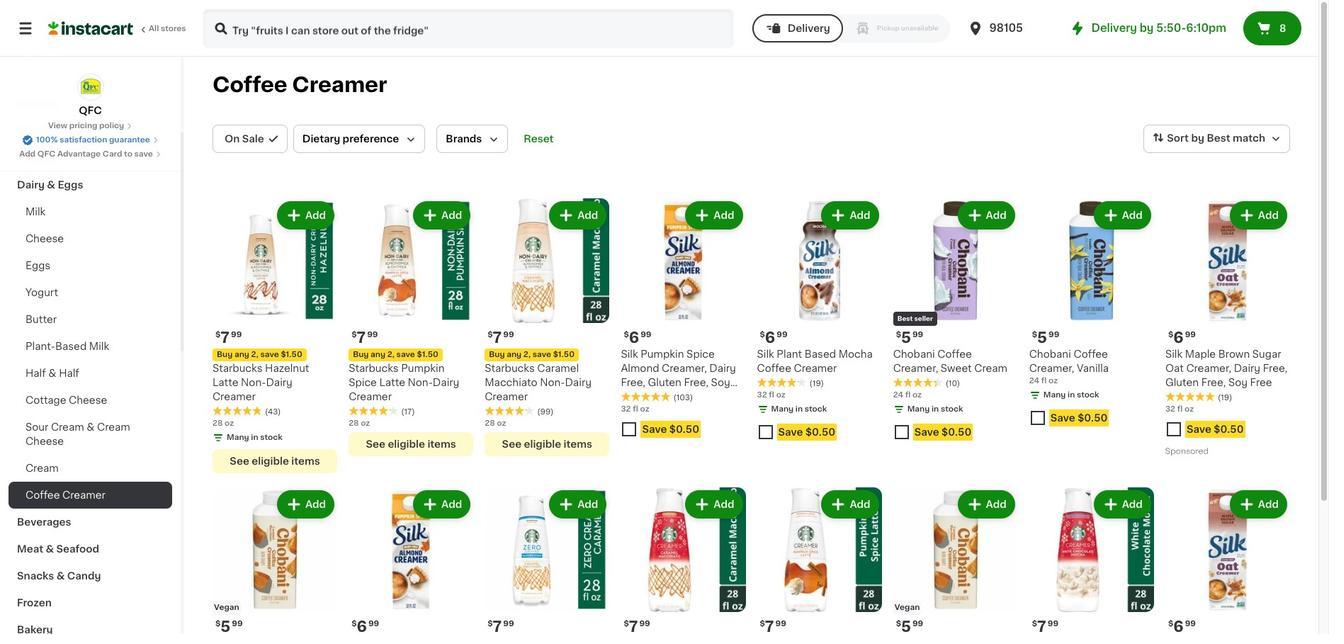 Task type: vqa. For each thing, say whether or not it's contained in the screenshot.
Starbucks Hazelnut Latte Non-Dairy Creamer's 28 oz
yes



Task type: locate. For each thing, give the bounding box(es) containing it.
dietary preference button
[[293, 125, 426, 153]]

$ 5 99 for chobani coffee creamer, sweet cream
[[896, 330, 924, 345]]

1 creamer, from the left
[[662, 364, 707, 374]]

best match
[[1207, 133, 1266, 143]]

cheese down the sour
[[26, 437, 64, 447]]

1 horizontal spatial 7
[[357, 330, 366, 345]]

3 2, from the left
[[524, 351, 531, 359]]

pumpkin
[[641, 350, 684, 359], [401, 364, 445, 374]]

coffee creamer up dietary
[[213, 74, 387, 95]]

1 vertical spatial best
[[898, 315, 913, 322]]

chobani inside chobani coffee creamer, sweet cream
[[894, 350, 935, 359]]

28 oz down starbucks pumpkin spice latte non-dairy creamer
[[349, 420, 370, 427]]

0 horizontal spatial $ 7 99
[[215, 330, 242, 345]]

1 horizontal spatial soy
[[1229, 378, 1248, 388]]

dairy inside starbucks caramel macchiato non-dairy creamer
[[565, 378, 592, 388]]

1 5 from the left
[[902, 330, 911, 345]]

free
[[1251, 378, 1273, 388], [621, 392, 643, 402]]

buy up macchiato
[[489, 351, 505, 359]]

any up starbucks hazelnut latte non-dairy creamer
[[235, 351, 249, 359]]

stock down "silk plant based mocha coffee creamer"
[[805, 406, 827, 413]]

latte inside starbucks hazelnut latte non-dairy creamer
[[213, 378, 239, 388]]

silk inside the silk pumpkin spice almond creamer, dairy free, gluten free, soy free
[[621, 350, 638, 359]]

0 vertical spatial eggs
[[58, 180, 83, 190]]

0 horizontal spatial 32
[[621, 406, 631, 413]]

save up starbucks pumpkin spice latte non-dairy creamer
[[397, 351, 415, 359]]

1 vertical spatial by
[[1192, 133, 1205, 143]]

cream down cottage cheese
[[51, 422, 84, 432]]

see eligible items button
[[349, 432, 474, 457], [485, 432, 610, 457], [213, 449, 337, 474]]

eligible for spice
[[388, 440, 425, 449]]

by
[[1140, 23, 1154, 33], [1192, 133, 1205, 143]]

many in stock down (10)
[[908, 406, 964, 413]]

2 $1.50 from the left
[[417, 351, 439, 359]]

creamer inside starbucks pumpkin spice latte non-dairy creamer
[[349, 392, 392, 402]]

1 horizontal spatial free
[[1251, 378, 1273, 388]]

1 horizontal spatial by
[[1192, 133, 1205, 143]]

0 horizontal spatial 28 oz
[[213, 420, 234, 427]]

creamer
[[292, 74, 387, 95], [794, 364, 837, 374], [213, 392, 256, 402], [349, 392, 392, 402], [485, 392, 528, 402], [62, 490, 105, 500]]

see for starbucks pumpkin spice latte non-dairy creamer
[[366, 440, 386, 449]]

24 inside chobani coffee creamer, vanilla 24 fl oz
[[1030, 377, 1040, 385]]

1 horizontal spatial latte
[[380, 378, 405, 388]]

3 $ 6 99 from the left
[[1169, 330, 1196, 345]]

vanilla
[[1077, 364, 1109, 374]]

2 horizontal spatial 6
[[1174, 330, 1184, 345]]

snacks & candy link
[[9, 563, 172, 590]]

buy
[[217, 351, 233, 359], [353, 351, 369, 359], [489, 351, 505, 359]]

1 horizontal spatial 32 fl oz
[[757, 391, 786, 399]]

3 starbucks from the left
[[485, 364, 535, 374]]

gluten up (103)
[[648, 378, 682, 388]]

buy up starbucks hazelnut latte non-dairy creamer
[[217, 351, 233, 359]]

see for starbucks hazelnut latte non-dairy creamer
[[230, 457, 249, 466]]

& right meat
[[46, 544, 54, 554]]

many in stock down (43)
[[227, 434, 283, 442]]

items
[[428, 440, 456, 449], [564, 440, 593, 449], [291, 457, 320, 466]]

cheese down half & half link
[[69, 395, 107, 405]]

add
[[19, 150, 36, 158], [305, 211, 326, 220], [442, 211, 462, 220], [578, 211, 598, 220], [714, 211, 735, 220], [850, 211, 871, 220], [986, 211, 1007, 220], [1122, 211, 1143, 220], [1259, 211, 1279, 220], [305, 500, 326, 510], [442, 500, 462, 510], [578, 500, 598, 510], [714, 500, 735, 510], [850, 500, 871, 510], [986, 500, 1007, 510], [1122, 500, 1143, 510], [1259, 500, 1279, 510]]

1 horizontal spatial 32
[[757, 391, 767, 399]]

by left 5:50-
[[1140, 23, 1154, 33]]

add qfc advantage card to save link
[[19, 149, 161, 160]]

2, for pumpkin
[[387, 351, 395, 359]]

0 horizontal spatial latte
[[213, 378, 239, 388]]

0 vertical spatial (19)
[[810, 380, 824, 388]]

non- down caramel
[[540, 378, 565, 388]]

1 6 from the left
[[629, 330, 639, 345]]

0 horizontal spatial eggs
[[26, 261, 50, 271]]

creamer inside "silk plant based mocha coffee creamer"
[[794, 364, 837, 374]]

coffee up vanilla on the bottom of the page
[[1074, 350, 1108, 359]]

$0.50
[[1078, 413, 1108, 423], [670, 425, 700, 435], [1214, 425, 1244, 435], [806, 427, 836, 437], [942, 427, 972, 437]]

1 horizontal spatial coffee creamer
[[213, 74, 387, 95]]

& for half
[[48, 369, 56, 378]]

based right plant
[[805, 350, 836, 359]]

1 horizontal spatial (19)
[[1218, 394, 1233, 402]]

dairy inside starbucks hazelnut latte non-dairy creamer
[[266, 378, 293, 388]]

2 horizontal spatial silk
[[1166, 350, 1183, 359]]

0 horizontal spatial chobani
[[894, 350, 935, 359]]

$ 6 99 up 'maple'
[[1169, 330, 1196, 345]]

match
[[1233, 133, 1266, 143]]

0 horizontal spatial gluten
[[648, 378, 682, 388]]

0 vertical spatial spice
[[687, 350, 715, 359]]

6 for pumpkin
[[629, 330, 639, 345]]

free down sugar
[[1251, 378, 1273, 388]]

gluten down oat
[[1166, 378, 1199, 388]]

1 horizontal spatial 2,
[[387, 351, 395, 359]]

2 horizontal spatial 32
[[1166, 406, 1176, 413]]

2 horizontal spatial 28
[[485, 420, 495, 427]]

2 7 from the left
[[357, 330, 366, 345]]

28
[[213, 420, 223, 427], [349, 420, 359, 427], [485, 420, 495, 427]]

0 horizontal spatial based
[[55, 342, 87, 352]]

2, up starbucks hazelnut latte non-dairy creamer
[[251, 351, 259, 359]]

see eligible items button down (99)
[[485, 432, 610, 457]]

(19) down silk maple brown sugar oat creamer, dairy free, gluten free, soy free
[[1218, 394, 1233, 402]]

plant-
[[26, 342, 55, 352]]

buy any 2, save $1.50 up starbucks pumpkin spice latte non-dairy creamer
[[353, 351, 439, 359]]

2 $ 6 99 from the left
[[760, 330, 788, 345]]

many down 24 fl oz
[[908, 406, 930, 413]]

0 horizontal spatial pumpkin
[[401, 364, 445, 374]]

qfc down 100% at the left top of page
[[37, 150, 56, 158]]

best for best seller
[[898, 315, 913, 322]]

eligible for latte
[[252, 457, 289, 466]]

28 down starbucks hazelnut latte non-dairy creamer
[[213, 420, 223, 427]]

save $0.50 button
[[1030, 407, 1155, 432], [621, 418, 746, 444], [1166, 418, 1291, 444], [757, 421, 882, 447], [894, 421, 1018, 447]]

2, up starbucks caramel macchiato non-dairy creamer on the bottom left of page
[[524, 351, 531, 359]]

1 gluten from the left
[[648, 378, 682, 388]]

2 horizontal spatial see
[[502, 440, 522, 449]]

1 7 from the left
[[221, 330, 230, 345]]

0 horizontal spatial 24
[[894, 391, 904, 399]]

1 horizontal spatial $ 6 99
[[760, 330, 788, 345]]

0 horizontal spatial starbucks
[[213, 364, 263, 374]]

8 button
[[1244, 11, 1302, 45]]

gluten inside silk maple brown sugar oat creamer, dairy free, gluten free, soy free
[[1166, 378, 1199, 388]]

1 28 from the left
[[213, 420, 223, 427]]

eggs
[[58, 180, 83, 190], [26, 261, 50, 271]]

items for starbucks pumpkin spice latte non-dairy creamer
[[428, 440, 456, 449]]

4 creamer, from the left
[[1187, 364, 1232, 374]]

3 buy from the left
[[489, 351, 505, 359]]

1 horizontal spatial $1.50
[[417, 351, 439, 359]]

32 fl oz for silk pumpkin spice almond creamer, dairy free, gluten free, soy free
[[621, 406, 650, 413]]

starbucks for macchiato
[[485, 364, 535, 374]]

1 horizontal spatial $ 7 99
[[352, 330, 378, 345]]

1 soy from the left
[[711, 378, 731, 388]]

0 vertical spatial free
[[1251, 378, 1273, 388]]

meat & seafood link
[[9, 536, 172, 563]]

3 28 from the left
[[485, 420, 495, 427]]

meat
[[17, 544, 43, 554]]

3 7 from the left
[[493, 330, 502, 345]]

pumpkin inside the silk pumpkin spice almond creamer, dairy free, gluten free, soy free
[[641, 350, 684, 359]]

chobani coffee creamer, vanilla 24 fl oz
[[1030, 350, 1109, 385]]

starbucks inside starbucks hazelnut latte non-dairy creamer
[[213, 364, 263, 374]]

creamer inside starbucks hazelnut latte non-dairy creamer
[[213, 392, 256, 402]]

2 chobani from the left
[[1030, 350, 1072, 359]]

2, up starbucks pumpkin spice latte non-dairy creamer
[[387, 351, 395, 359]]

7
[[221, 330, 230, 345], [357, 330, 366, 345], [493, 330, 502, 345]]

buy any 2, save $1.50 up starbucks hazelnut latte non-dairy creamer
[[217, 351, 302, 359]]

qfc
[[79, 106, 102, 116], [37, 150, 56, 158]]

silk inside silk maple brown sugar oat creamer, dairy free, gluten free, soy free
[[1166, 350, 1183, 359]]

28 oz
[[213, 420, 234, 427], [349, 420, 370, 427], [485, 420, 506, 427]]

0 horizontal spatial 28
[[213, 420, 223, 427]]

starbucks inside starbucks pumpkin spice latte non-dairy creamer
[[349, 364, 399, 374]]

creamer, inside chobani coffee creamer, sweet cream
[[894, 364, 939, 374]]

2 any from the left
[[371, 351, 386, 359]]

3 $ 7 99 from the left
[[488, 330, 514, 345]]

mocha
[[839, 350, 873, 359]]

3 creamer, from the left
[[1030, 364, 1075, 374]]

2 horizontal spatial buy any 2, save $1.50
[[489, 351, 575, 359]]

32 fl oz down almond
[[621, 406, 650, 413]]

save right to
[[134, 150, 153, 158]]

save for silk plant based mocha coffee creamer
[[779, 427, 803, 437]]

1 $1.50 from the left
[[281, 351, 302, 359]]

2, for hazelnut
[[251, 351, 259, 359]]

any for caramel
[[507, 351, 522, 359]]

stores
[[161, 25, 186, 33]]

$ 7 99 up starbucks pumpkin spice latte non-dairy creamer
[[352, 330, 378, 345]]

creamer, left vanilla on the bottom of the page
[[1030, 364, 1075, 374]]

1 horizontal spatial best
[[1207, 133, 1231, 143]]

1 horizontal spatial $ 5 99
[[1033, 330, 1060, 345]]

0 vertical spatial 24
[[1030, 377, 1040, 385]]

by for sort
[[1192, 133, 1205, 143]]

latte inside starbucks pumpkin spice latte non-dairy creamer
[[380, 378, 405, 388]]

see eligible items button down (43)
[[213, 449, 337, 474]]

$1.50
[[281, 351, 302, 359], [417, 351, 439, 359], [553, 351, 575, 359]]

None search field
[[203, 9, 734, 48]]

product group
[[213, 198, 337, 474], [349, 198, 474, 457], [485, 198, 610, 457], [621, 198, 746, 444], [757, 198, 882, 447], [894, 198, 1018, 447], [1030, 198, 1155, 432], [1166, 198, 1291, 459], [213, 488, 337, 634], [349, 488, 474, 634], [485, 488, 610, 634], [621, 488, 746, 634], [757, 488, 882, 634], [894, 488, 1018, 634], [1030, 488, 1155, 634], [1166, 488, 1291, 634]]

2 creamer, from the left
[[894, 364, 939, 374]]

save $0.50 button for chobani coffee creamer, sweet cream
[[894, 421, 1018, 447]]

chobani inside chobani coffee creamer, vanilla 24 fl oz
[[1030, 350, 1072, 359]]

save up caramel
[[533, 351, 551, 359]]

2 soy from the left
[[1229, 378, 1248, 388]]

1 half from the left
[[26, 369, 46, 378]]

sweet
[[941, 364, 972, 374]]

2 2, from the left
[[387, 351, 395, 359]]

2 silk from the left
[[757, 350, 775, 359]]

7 up starbucks pumpkin spice latte non-dairy creamer
[[357, 330, 366, 345]]

$1.50 up hazelnut
[[281, 351, 302, 359]]

milk
[[26, 207, 46, 217], [89, 342, 109, 352]]

7 up macchiato
[[493, 330, 502, 345]]

0 vertical spatial milk
[[26, 207, 46, 217]]

stock down (43)
[[260, 434, 283, 442]]

(19)
[[810, 380, 824, 388], [1218, 394, 1233, 402]]

32 fl oz
[[757, 391, 786, 399], [621, 406, 650, 413], [1166, 406, 1194, 413]]

save $0.50 for silk maple brown sugar oat creamer, dairy free, gluten free, soy free
[[1187, 425, 1244, 435]]

silk maple brown sugar oat creamer, dairy free, gluten free, soy free
[[1166, 350, 1288, 388]]

2 horizontal spatial $ 6 99
[[1169, 330, 1196, 345]]

items for starbucks caramel macchiato non-dairy creamer
[[564, 440, 593, 449]]

1 horizontal spatial any
[[371, 351, 386, 359]]

0 horizontal spatial items
[[291, 457, 320, 466]]

see eligible items down (43)
[[230, 457, 320, 466]]

5 down best seller
[[902, 330, 911, 345]]

coffee creamer
[[213, 74, 387, 95], [26, 490, 105, 500]]

$ 5 99 up chobani coffee creamer, vanilla 24 fl oz
[[1033, 330, 1060, 345]]

cream right sweet
[[975, 364, 1008, 374]]

0 horizontal spatial buy
[[217, 351, 233, 359]]

butter link
[[9, 306, 172, 333]]

free down almond
[[621, 392, 643, 402]]

$1.50 up caramel
[[553, 351, 575, 359]]

0 horizontal spatial 32 fl oz
[[621, 406, 650, 413]]

$1.50 for caramel
[[553, 351, 575, 359]]

any
[[235, 351, 249, 359], [371, 351, 386, 359], [507, 351, 522, 359]]

1 horizontal spatial items
[[428, 440, 456, 449]]

many in stock for 5
[[908, 406, 964, 413]]

3 $1.50 from the left
[[553, 351, 575, 359]]

save $0.50 button for chobani coffee creamer, vanilla
[[1030, 407, 1155, 432]]

1 vertical spatial (19)
[[1218, 394, 1233, 402]]

0 horizontal spatial $1.50
[[281, 351, 302, 359]]

save for chobani coffee creamer, sweet cream
[[915, 427, 940, 437]]

cream down the sour
[[26, 464, 59, 473]]

many for buy any 2, save $1.50
[[227, 434, 249, 442]]

2 latte from the left
[[380, 378, 405, 388]]

starbucks for spice
[[349, 364, 399, 374]]

2 horizontal spatial see eligible items button
[[485, 432, 610, 457]]

0 horizontal spatial delivery
[[788, 23, 831, 33]]

eligible for macchiato
[[524, 440, 561, 449]]

service type group
[[752, 14, 950, 43]]

milk down dairy & eggs
[[26, 207, 46, 217]]

32 down oat
[[1166, 406, 1176, 413]]

2 horizontal spatial any
[[507, 351, 522, 359]]

1 starbucks from the left
[[213, 364, 263, 374]]

1 $ 6 99 from the left
[[624, 330, 652, 345]]

$0.50 for silk plant based mocha coffee creamer
[[806, 427, 836, 437]]

qfc up view pricing policy 'link'
[[79, 106, 102, 116]]

0 vertical spatial best
[[1207, 133, 1231, 143]]

2 $ 5 99 from the left
[[1033, 330, 1060, 345]]

based up half & half
[[55, 342, 87, 352]]

cheese
[[26, 234, 64, 244], [69, 395, 107, 405], [26, 437, 64, 447]]

silk pumpkin spice almond creamer, dairy free, gluten free, soy free
[[621, 350, 736, 402]]

0 horizontal spatial (19)
[[810, 380, 824, 388]]

see eligible items button for starbucks hazelnut latte non-dairy creamer
[[213, 449, 337, 474]]

1 horizontal spatial qfc
[[79, 106, 102, 116]]

sale
[[242, 134, 264, 144]]

$0.50 for silk pumpkin spice almond creamer, dairy free, gluten free, soy free
[[670, 425, 700, 435]]

2 6 from the left
[[765, 330, 776, 345]]

many down plant
[[772, 406, 794, 413]]

& down produce
[[47, 180, 55, 190]]

2 horizontal spatial 2,
[[524, 351, 531, 359]]

$ 5 99
[[896, 330, 924, 345], [1033, 330, 1060, 345]]

sort
[[1168, 133, 1189, 143]]

best inside field
[[1207, 133, 1231, 143]]

2 $ 7 99 from the left
[[352, 330, 378, 345]]

0 horizontal spatial qfc
[[37, 150, 56, 158]]

buy for starbucks hazelnut latte non-dairy creamer
[[217, 351, 233, 359]]

creamer, up (103)
[[662, 364, 707, 374]]

100% satisfaction guarantee
[[36, 136, 150, 144]]

silk inside "silk plant based mocha coffee creamer"
[[757, 350, 775, 359]]

produce
[[17, 153, 60, 163]]

2 horizontal spatial eligible
[[524, 440, 561, 449]]

$ 6 99 for plant
[[760, 330, 788, 345]]

3 buy any 2, save $1.50 from the left
[[489, 351, 575, 359]]

0 horizontal spatial non-
[[241, 378, 266, 388]]

beverages
[[17, 517, 71, 527]]

in down "silk plant based mocha coffee creamer"
[[796, 406, 803, 413]]

0 horizontal spatial vegan
[[214, 604, 239, 612]]

1 chobani from the left
[[894, 350, 935, 359]]

0 vertical spatial by
[[1140, 23, 1154, 33]]

free,
[[1264, 364, 1288, 374], [621, 378, 646, 388], [684, 378, 709, 388], [1202, 378, 1226, 388]]

see for starbucks caramel macchiato non-dairy creamer
[[502, 440, 522, 449]]

many
[[1044, 391, 1066, 399], [772, 406, 794, 413], [908, 406, 930, 413], [227, 434, 249, 442]]

see eligible items button down the (17)
[[349, 432, 474, 457]]

cottage cheese link
[[9, 387, 172, 414]]

coffee creamer up beverages
[[26, 490, 105, 500]]

3 non- from the left
[[540, 378, 565, 388]]

stock
[[1077, 391, 1100, 399], [805, 406, 827, 413], [941, 406, 964, 413], [260, 434, 283, 442]]

sour cream & cream cheese link
[[9, 414, 172, 455]]

2 28 oz from the left
[[349, 420, 370, 427]]

any up starbucks pumpkin spice latte non-dairy creamer
[[371, 351, 386, 359]]

coffee up sweet
[[938, 350, 972, 359]]

1 horizontal spatial non-
[[408, 378, 433, 388]]

half down the plant-based milk
[[59, 369, 79, 378]]

any up macchiato
[[507, 351, 522, 359]]

0 horizontal spatial 7
[[221, 330, 230, 345]]

1 silk from the left
[[621, 350, 638, 359]]

coffee
[[213, 74, 287, 95], [938, 350, 972, 359], [1074, 350, 1108, 359], [757, 364, 792, 374], [26, 490, 60, 500]]

preference
[[343, 134, 399, 144]]

qfc logo image
[[77, 74, 104, 101]]

non- inside starbucks hazelnut latte non-dairy creamer
[[241, 378, 266, 388]]

32 down almond
[[621, 406, 631, 413]]

1 buy any 2, save $1.50 from the left
[[217, 351, 302, 359]]

silk for silk pumpkin spice almond creamer, dairy free, gluten free, soy free
[[621, 350, 638, 359]]

milk link
[[9, 198, 172, 225]]

5 up chobani coffee creamer, vanilla 24 fl oz
[[1038, 330, 1048, 345]]

buy up starbucks pumpkin spice latte non-dairy creamer
[[353, 351, 369, 359]]

items for starbucks hazelnut latte non-dairy creamer
[[291, 457, 320, 466]]

policy
[[99, 122, 124, 130]]

1 buy from the left
[[217, 351, 233, 359]]

save $0.50 for silk plant based mocha coffee creamer
[[779, 427, 836, 437]]

3 silk from the left
[[1166, 350, 1183, 359]]

3 6 from the left
[[1174, 330, 1184, 345]]

$ 7 99
[[215, 330, 242, 345], [352, 330, 378, 345], [488, 330, 514, 345]]

many down starbucks hazelnut latte non-dairy creamer
[[227, 434, 249, 442]]

buy any 2, save $1.50
[[217, 351, 302, 359], [353, 351, 439, 359], [489, 351, 575, 359]]

half
[[26, 369, 46, 378], [59, 369, 79, 378]]

1 vertical spatial coffee creamer
[[26, 490, 105, 500]]

28 oz down starbucks hazelnut latte non-dairy creamer
[[213, 420, 234, 427]]

1 latte from the left
[[213, 378, 239, 388]]

0 horizontal spatial spice
[[349, 378, 377, 388]]

save
[[134, 150, 153, 158], [260, 351, 279, 359], [397, 351, 415, 359], [533, 351, 551, 359]]

based inside "silk plant based mocha coffee creamer"
[[805, 350, 836, 359]]

save for chobani coffee creamer, vanilla
[[1051, 413, 1076, 423]]

free inside silk maple brown sugar oat creamer, dairy free, gluten free, soy free
[[1251, 378, 1273, 388]]

1 horizontal spatial delivery
[[1092, 23, 1138, 33]]

coffee inside chobani coffee creamer, sweet cream
[[938, 350, 972, 359]]

1 horizontal spatial see
[[366, 440, 386, 449]]

$ 7 99 up macchiato
[[488, 330, 514, 345]]

by inside field
[[1192, 133, 1205, 143]]

creamer, down 'maple'
[[1187, 364, 1232, 374]]

1 28 oz from the left
[[213, 420, 234, 427]]

any for hazelnut
[[235, 351, 249, 359]]

sour
[[26, 422, 48, 432]]

stock for buy any 2, save $1.50
[[260, 434, 283, 442]]

1 horizontal spatial 28 oz
[[349, 420, 370, 427]]

starbucks for latte
[[213, 364, 263, 374]]

1 any from the left
[[235, 351, 249, 359]]

& up cottage
[[48, 369, 56, 378]]

$
[[215, 331, 221, 339], [352, 331, 357, 339], [488, 331, 493, 339], [624, 331, 629, 339], [760, 331, 765, 339], [896, 331, 902, 339], [1033, 331, 1038, 339], [1169, 331, 1174, 339], [215, 620, 221, 628], [352, 620, 357, 628], [488, 620, 493, 628], [624, 620, 629, 628], [760, 620, 765, 628], [896, 620, 902, 628], [1033, 620, 1038, 628], [1169, 620, 1174, 628]]

best for best match
[[1207, 133, 1231, 143]]

many down chobani coffee creamer, vanilla 24 fl oz
[[1044, 391, 1066, 399]]

$ 5 99 down best seller
[[896, 330, 924, 345]]

creamer,
[[662, 364, 707, 374], [894, 364, 939, 374], [1030, 364, 1075, 374], [1187, 364, 1232, 374]]

6
[[629, 330, 639, 345], [765, 330, 776, 345], [1174, 330, 1184, 345]]

3 28 oz from the left
[[485, 420, 506, 427]]

1 horizontal spatial 5
[[1038, 330, 1048, 345]]

1 $ 5 99 from the left
[[896, 330, 924, 345]]

eligible down the (17)
[[388, 440, 425, 449]]

2 gluten from the left
[[1166, 378, 1199, 388]]

0 vertical spatial pumpkin
[[641, 350, 684, 359]]

fl
[[1042, 377, 1047, 385], [769, 391, 775, 399], [906, 391, 911, 399], [633, 406, 638, 413], [1178, 406, 1183, 413]]

2 5 from the left
[[1038, 330, 1048, 345]]

silk for silk maple brown sugar oat creamer, dairy free, gluten free, soy free
[[1166, 350, 1183, 359]]

1 horizontal spatial buy any 2, save $1.50
[[353, 351, 439, 359]]

1 non- from the left
[[241, 378, 266, 388]]

3 any from the left
[[507, 351, 522, 359]]

see eligible items down the (17)
[[366, 440, 456, 449]]

0 horizontal spatial 2,
[[251, 351, 259, 359]]

non-
[[241, 378, 266, 388], [408, 378, 433, 388], [540, 378, 565, 388]]

2 horizontal spatial items
[[564, 440, 593, 449]]

any for pumpkin
[[371, 351, 386, 359]]

see eligible items for starbucks hazelnut latte non-dairy creamer
[[230, 457, 320, 466]]

on
[[225, 134, 240, 144]]

starbucks inside starbucks caramel macchiato non-dairy creamer
[[485, 364, 535, 374]]

2 horizontal spatial non-
[[540, 378, 565, 388]]

many in stock for buy any 2, save $1.50
[[227, 434, 283, 442]]

2 non- from the left
[[408, 378, 433, 388]]

2 28 from the left
[[349, 420, 359, 427]]

5 for chobani coffee creamer, vanilla
[[1038, 330, 1048, 345]]

spice inside starbucks pumpkin spice latte non-dairy creamer
[[349, 378, 377, 388]]

guarantee
[[109, 136, 150, 144]]

in for 6
[[796, 406, 803, 413]]

best seller
[[898, 315, 933, 322]]

see eligible items button for starbucks caramel macchiato non-dairy creamer
[[485, 432, 610, 457]]

2 buy from the left
[[353, 351, 369, 359]]

save $0.50 button for silk maple brown sugar oat creamer, dairy free, gluten free, soy free
[[1166, 418, 1291, 444]]

cheese up the eggs link
[[26, 234, 64, 244]]

1 horizontal spatial 6
[[765, 330, 776, 345]]

0 vertical spatial cheese
[[26, 234, 64, 244]]

$ 7 99 up starbucks hazelnut latte non-dairy creamer
[[215, 330, 242, 345]]

0 horizontal spatial 5
[[902, 330, 911, 345]]

0 horizontal spatial see eligible items button
[[213, 449, 337, 474]]

1 horizontal spatial vegan
[[895, 604, 920, 612]]

2 horizontal spatial $ 7 99
[[488, 330, 514, 345]]

spice inside the silk pumpkin spice almond creamer, dairy free, gluten free, soy free
[[687, 350, 715, 359]]

0 horizontal spatial any
[[235, 351, 249, 359]]

6 up oat
[[1174, 330, 1184, 345]]

delivery for delivery
[[788, 23, 831, 33]]

chobani coffee creamer, sweet cream
[[894, 350, 1008, 374]]

best
[[1207, 133, 1231, 143], [898, 315, 913, 322]]

2 buy any 2, save $1.50 from the left
[[353, 351, 439, 359]]

1 horizontal spatial eggs
[[58, 180, 83, 190]]

1 $ 7 99 from the left
[[215, 330, 242, 345]]

delivery inside button
[[788, 23, 831, 33]]

0 horizontal spatial free
[[621, 392, 643, 402]]

(103)
[[674, 394, 693, 402]]

$ 6 99 up almond
[[624, 330, 652, 345]]

silk
[[621, 350, 638, 359], [757, 350, 775, 359], [1166, 350, 1183, 359]]

non- up the (17)
[[408, 378, 433, 388]]

& left candy on the left
[[56, 571, 65, 581]]

1 horizontal spatial gluten
[[1166, 378, 1199, 388]]

2 vertical spatial cheese
[[26, 437, 64, 447]]

2 starbucks from the left
[[349, 364, 399, 374]]

milk up half & half link
[[89, 342, 109, 352]]

silk up almond
[[621, 350, 638, 359]]

1 horizontal spatial based
[[805, 350, 836, 359]]

6 for plant
[[765, 330, 776, 345]]

1 2, from the left
[[251, 351, 259, 359]]

$ 5 99 for chobani coffee creamer, vanilla
[[1033, 330, 1060, 345]]

28 for starbucks hazelnut latte non-dairy creamer
[[213, 420, 223, 427]]

pumpkin up almond
[[641, 350, 684, 359]]

half & half
[[26, 369, 79, 378]]

2 half from the left
[[59, 369, 79, 378]]

buy any 2, save $1.50 up starbucks caramel macchiato non-dairy creamer on the bottom left of page
[[489, 351, 575, 359]]

based
[[55, 342, 87, 352], [805, 350, 836, 359]]

0 horizontal spatial by
[[1140, 23, 1154, 33]]

gluten inside the silk pumpkin spice almond creamer, dairy free, gluten free, soy free
[[648, 378, 682, 388]]

non- inside starbucks caramel macchiato non-dairy creamer
[[540, 378, 565, 388]]

32 down "silk plant based mocha coffee creamer"
[[757, 391, 767, 399]]

0 horizontal spatial see
[[230, 457, 249, 466]]

28 down macchiato
[[485, 420, 495, 427]]

28 oz down macchiato
[[485, 420, 506, 427]]

in down chobani coffee creamer, sweet cream
[[932, 406, 939, 413]]

eligible down (99)
[[524, 440, 561, 449]]

cheese link
[[9, 225, 172, 252]]

dairy inside starbucks pumpkin spice latte non-dairy creamer
[[433, 378, 460, 388]]

7 for starbucks caramel macchiato non-dairy creamer
[[493, 330, 502, 345]]

6 up "silk plant based mocha coffee creamer"
[[765, 330, 776, 345]]

stock down (10)
[[941, 406, 964, 413]]

2 vegan from the left
[[895, 604, 920, 612]]

pumpkin inside starbucks pumpkin spice latte non-dairy creamer
[[401, 364, 445, 374]]

silk for silk plant based mocha coffee creamer
[[757, 350, 775, 359]]

dairy inside the silk pumpkin spice almond creamer, dairy free, gluten free, soy free
[[710, 364, 736, 374]]

1 horizontal spatial half
[[59, 369, 79, 378]]

1 horizontal spatial milk
[[89, 342, 109, 352]]

cheese inside 'link'
[[26, 234, 64, 244]]

coffee down plant
[[757, 364, 792, 374]]

spice for 6
[[687, 350, 715, 359]]

in down starbucks hazelnut latte non-dairy creamer
[[251, 434, 258, 442]]

best left seller
[[898, 315, 913, 322]]

dairy & eggs
[[17, 180, 83, 190]]

★★★★★
[[757, 378, 807, 388], [757, 378, 807, 388], [894, 378, 943, 388], [894, 378, 943, 388], [621, 392, 671, 402], [621, 392, 671, 402], [1166, 392, 1215, 402], [1166, 392, 1215, 402], [213, 406, 262, 416], [213, 406, 262, 416], [349, 406, 398, 416], [349, 406, 398, 416], [485, 406, 535, 416], [485, 406, 535, 416]]

$0.50 for chobani coffee creamer, vanilla
[[1078, 413, 1108, 423]]

1 vertical spatial pumpkin
[[401, 364, 445, 374]]

1 horizontal spatial 24
[[1030, 377, 1040, 385]]

0 horizontal spatial silk
[[621, 350, 638, 359]]



Task type: describe. For each thing, give the bounding box(es) containing it.
qfc link
[[77, 74, 104, 118]]

cream down 'cottage cheese' link
[[97, 422, 130, 432]]

free, down almond
[[621, 378, 646, 388]]

starbucks pumpkin spice latte non-dairy creamer
[[349, 364, 460, 402]]

many for 5
[[908, 406, 930, 413]]

all stores
[[149, 25, 186, 33]]

pricing
[[69, 122, 97, 130]]

seller
[[915, 315, 933, 322]]

dietary preference
[[302, 134, 399, 144]]

dietary
[[302, 134, 340, 144]]

delivery by 5:50-6:10pm
[[1092, 23, 1227, 33]]

(10)
[[946, 380, 961, 388]]

free, up (103)
[[684, 378, 709, 388]]

cream link
[[9, 455, 172, 482]]

cream inside chobani coffee creamer, sweet cream
[[975, 364, 1008, 374]]

0 horizontal spatial milk
[[26, 207, 46, 217]]

oat
[[1166, 364, 1184, 374]]

save $0.50 for chobani coffee creamer, vanilla
[[1051, 413, 1108, 423]]

brown
[[1219, 350, 1250, 359]]

5:50-
[[1157, 23, 1187, 33]]

32 for silk pumpkin spice almond creamer, dairy free, gluten free, soy free
[[621, 406, 631, 413]]

1 vertical spatial cheese
[[69, 395, 107, 405]]

meat & seafood
[[17, 544, 99, 554]]

sort by
[[1168, 133, 1205, 143]]

7 for starbucks hazelnut latte non-dairy creamer
[[221, 330, 230, 345]]

28 oz for starbucks hazelnut latte non-dairy creamer
[[213, 420, 234, 427]]

frozen
[[17, 598, 52, 608]]

macchiato
[[485, 378, 538, 388]]

plant-based milk
[[26, 342, 109, 352]]

fl for dairy
[[633, 406, 638, 413]]

0 vertical spatial qfc
[[79, 106, 102, 116]]

sour cream & cream cheese
[[26, 422, 130, 447]]

save $0.50 button for silk pumpkin spice almond creamer, dairy free, gluten free, soy free
[[621, 418, 746, 444]]

free, down sugar
[[1264, 364, 1288, 374]]

chobani for chobani coffee creamer, sweet cream
[[894, 350, 935, 359]]

add qfc advantage card to save
[[19, 150, 153, 158]]

sponsored badge image
[[1166, 448, 1209, 456]]

32 fl oz for silk maple brown sugar oat creamer, dairy free, gluten free, soy free
[[1166, 406, 1194, 413]]

6:10pm
[[1187, 23, 1227, 33]]

in down chobani coffee creamer, vanilla 24 fl oz
[[1068, 391, 1075, 399]]

save inside the add qfc advantage card to save link
[[134, 150, 153, 158]]

buy for starbucks pumpkin spice latte non-dairy creamer
[[353, 351, 369, 359]]

1 vertical spatial 24
[[894, 391, 904, 399]]

many in stock for 6
[[772, 406, 827, 413]]

save $0.50 for silk pumpkin spice almond creamer, dairy free, gluten free, soy free
[[642, 425, 700, 435]]

buy any 2, save $1.50 for pumpkin
[[353, 351, 439, 359]]

1 vertical spatial qfc
[[37, 150, 56, 158]]

save $0.50 button for silk plant based mocha coffee creamer
[[757, 421, 882, 447]]

& for seafood
[[46, 544, 54, 554]]

save $0.50 for chobani coffee creamer, sweet cream
[[915, 427, 972, 437]]

1 vegan from the left
[[214, 604, 239, 612]]

0 horizontal spatial coffee creamer
[[26, 490, 105, 500]]

snacks & candy
[[17, 571, 101, 581]]

spice for buy any 2, save $1.50
[[349, 378, 377, 388]]

5 for chobani coffee creamer, sweet cream
[[902, 330, 911, 345]]

thanksgiving link
[[9, 118, 172, 145]]

half & half link
[[9, 360, 172, 387]]

in for 5
[[932, 406, 939, 413]]

maple
[[1186, 350, 1216, 359]]

fl for creamer,
[[1178, 406, 1183, 413]]

Search field
[[204, 10, 733, 47]]

$ 7 99 for starbucks pumpkin spice latte non-dairy creamer
[[352, 330, 378, 345]]

coffee up beverages
[[26, 490, 60, 500]]

plant-based milk link
[[9, 333, 172, 360]]

$1.50 for pumpkin
[[417, 351, 439, 359]]

$0.50 for silk maple brown sugar oat creamer, dairy free, gluten free, soy free
[[1214, 425, 1244, 435]]

cheese inside sour cream & cream cheese
[[26, 437, 64, 447]]

save for starbucks caramel macchiato non-dairy creamer
[[533, 351, 551, 359]]

yogurt
[[26, 288, 58, 298]]

non- for macchiato
[[540, 378, 565, 388]]

silk plant based mocha coffee creamer
[[757, 350, 873, 374]]

recipes link
[[9, 91, 172, 118]]

reset button
[[520, 125, 558, 153]]

32 for silk plant based mocha coffee creamer
[[757, 391, 767, 399]]

buy for starbucks caramel macchiato non-dairy creamer
[[489, 351, 505, 359]]

$ 7 99 for starbucks hazelnut latte non-dairy creamer
[[215, 330, 242, 345]]

creamer inside starbucks caramel macchiato non-dairy creamer
[[485, 392, 528, 402]]

soy inside silk maple brown sugar oat creamer, dairy free, gluten free, soy free
[[1229, 378, 1248, 388]]

dairy inside silk maple brown sugar oat creamer, dairy free, gluten free, soy free
[[1234, 364, 1261, 374]]

seafood
[[56, 544, 99, 554]]

1 vertical spatial milk
[[89, 342, 109, 352]]

2, for caramel
[[524, 351, 531, 359]]

non- for latte
[[241, 378, 266, 388]]

card
[[103, 150, 122, 158]]

see eligible items button for starbucks pumpkin spice latte non-dairy creamer
[[349, 432, 474, 457]]

all stores link
[[48, 9, 187, 48]]

frozen link
[[9, 590, 172, 617]]

reset
[[524, 134, 554, 144]]

delivery by 5:50-6:10pm link
[[1069, 20, 1227, 37]]

save for silk maple brown sugar oat creamer, dairy free, gluten free, soy free
[[1187, 425, 1212, 435]]

coffee inside "silk plant based mocha coffee creamer"
[[757, 364, 792, 374]]

28 oz for starbucks caramel macchiato non-dairy creamer
[[485, 420, 506, 427]]

stock for 5
[[941, 406, 964, 413]]

many in stock down chobani coffee creamer, vanilla 24 fl oz
[[1044, 391, 1100, 399]]

plant
[[777, 350, 802, 359]]

eggs link
[[9, 252, 172, 279]]

all
[[149, 25, 159, 33]]

coffee creamer link
[[9, 482, 172, 509]]

(19) for creamer,
[[1218, 394, 1233, 402]]

& inside sour cream & cream cheese
[[87, 422, 95, 432]]

dairy & eggs link
[[9, 172, 172, 198]]

candy
[[67, 571, 101, 581]]

on sale button
[[213, 125, 288, 153]]

coffee inside chobani coffee creamer, vanilla 24 fl oz
[[1074, 350, 1108, 359]]

buy any 2, save $1.50 for caramel
[[489, 351, 575, 359]]

chobani for chobani coffee creamer, vanilla 24 fl oz
[[1030, 350, 1072, 359]]

save for silk pumpkin spice almond creamer, dairy free, gluten free, soy free
[[642, 425, 667, 435]]

28 for starbucks pumpkin spice latte non-dairy creamer
[[349, 420, 359, 427]]

view
[[48, 122, 67, 130]]

advantage
[[57, 150, 101, 158]]

snacks
[[17, 571, 54, 581]]

save for starbucks hazelnut latte non-dairy creamer
[[260, 351, 279, 359]]

view pricing policy
[[48, 122, 124, 130]]

$ 7 99 for starbucks caramel macchiato non-dairy creamer
[[488, 330, 514, 345]]

28 for starbucks caramel macchiato non-dairy creamer
[[485, 420, 495, 427]]

thanksgiving
[[17, 126, 85, 136]]

brands button
[[437, 125, 508, 153]]

sugar
[[1253, 350, 1282, 359]]

butter
[[26, 315, 57, 325]]

non- inside starbucks pumpkin spice latte non-dairy creamer
[[408, 378, 433, 388]]

1 vertical spatial eggs
[[26, 261, 50, 271]]

many for 6
[[772, 406, 794, 413]]

7 for starbucks pumpkin spice latte non-dairy creamer
[[357, 330, 366, 345]]

fl inside chobani coffee creamer, vanilla 24 fl oz
[[1042, 377, 1047, 385]]

in for buy any 2, save $1.50
[[251, 434, 258, 442]]

cottage cheese
[[26, 395, 107, 405]]

to
[[124, 150, 132, 158]]

100%
[[36, 136, 58, 144]]

view pricing policy link
[[48, 120, 133, 132]]

hazelnut
[[265, 364, 309, 374]]

delivery for delivery by 5:50-6:10pm
[[1092, 23, 1138, 33]]

28 oz for starbucks pumpkin spice latte non-dairy creamer
[[349, 420, 370, 427]]

(19) for creamer
[[810, 380, 824, 388]]

(43)
[[265, 408, 281, 416]]

creamer, inside silk maple brown sugar oat creamer, dairy free, gluten free, soy free
[[1187, 364, 1232, 374]]

soy inside the silk pumpkin spice almond creamer, dairy free, gluten free, soy free
[[711, 378, 731, 388]]

$0.50 for chobani coffee creamer, sweet cream
[[942, 427, 972, 437]]

by for delivery
[[1140, 23, 1154, 33]]

24 fl oz
[[894, 391, 922, 399]]

& for candy
[[56, 571, 65, 581]]

buy any 2, save $1.50 for hazelnut
[[217, 351, 302, 359]]

creamer, inside chobani coffee creamer, vanilla 24 fl oz
[[1030, 364, 1075, 374]]

6 for maple
[[1174, 330, 1184, 345]]

yogurt link
[[9, 279, 172, 306]]

Best match Sort by field
[[1144, 125, 1291, 153]]

(17)
[[401, 408, 415, 416]]

caramel
[[537, 364, 579, 374]]

free inside the silk pumpkin spice almond creamer, dairy free, gluten free, soy free
[[621, 392, 643, 402]]

fl for creamer
[[769, 391, 775, 399]]

32 fl oz for silk plant based mocha coffee creamer
[[757, 391, 786, 399]]

32 for silk maple brown sugar oat creamer, dairy free, gluten free, soy free
[[1166, 406, 1176, 413]]

save for starbucks pumpkin spice latte non-dairy creamer
[[397, 351, 415, 359]]

starbucks caramel macchiato non-dairy creamer
[[485, 364, 592, 402]]

on sale
[[225, 134, 264, 144]]

0 vertical spatial coffee creamer
[[213, 74, 387, 95]]

$ 6 99 for maple
[[1169, 330, 1196, 345]]

free, down 'maple'
[[1202, 378, 1226, 388]]

$1.50 for hazelnut
[[281, 351, 302, 359]]

stock down vanilla on the bottom of the page
[[1077, 391, 1100, 399]]

produce link
[[9, 145, 172, 172]]

pumpkin for 6
[[641, 350, 684, 359]]

lists
[[40, 49, 64, 59]]

satisfaction
[[60, 136, 107, 144]]

oz inside chobani coffee creamer, vanilla 24 fl oz
[[1049, 377, 1058, 385]]

stock for 6
[[805, 406, 827, 413]]

brands
[[446, 134, 482, 144]]

starbucks hazelnut latte non-dairy creamer
[[213, 364, 309, 402]]

lists link
[[9, 40, 172, 68]]

98105 button
[[967, 9, 1052, 48]]

instacart logo image
[[48, 20, 133, 37]]

& for eggs
[[47, 180, 55, 190]]

coffee up on sale button
[[213, 74, 287, 95]]

$ 6 99 for pumpkin
[[624, 330, 652, 345]]

see eligible items for starbucks pumpkin spice latte non-dairy creamer
[[366, 440, 456, 449]]

creamer, inside the silk pumpkin spice almond creamer, dairy free, gluten free, soy free
[[662, 364, 707, 374]]

(99)
[[537, 408, 554, 416]]



